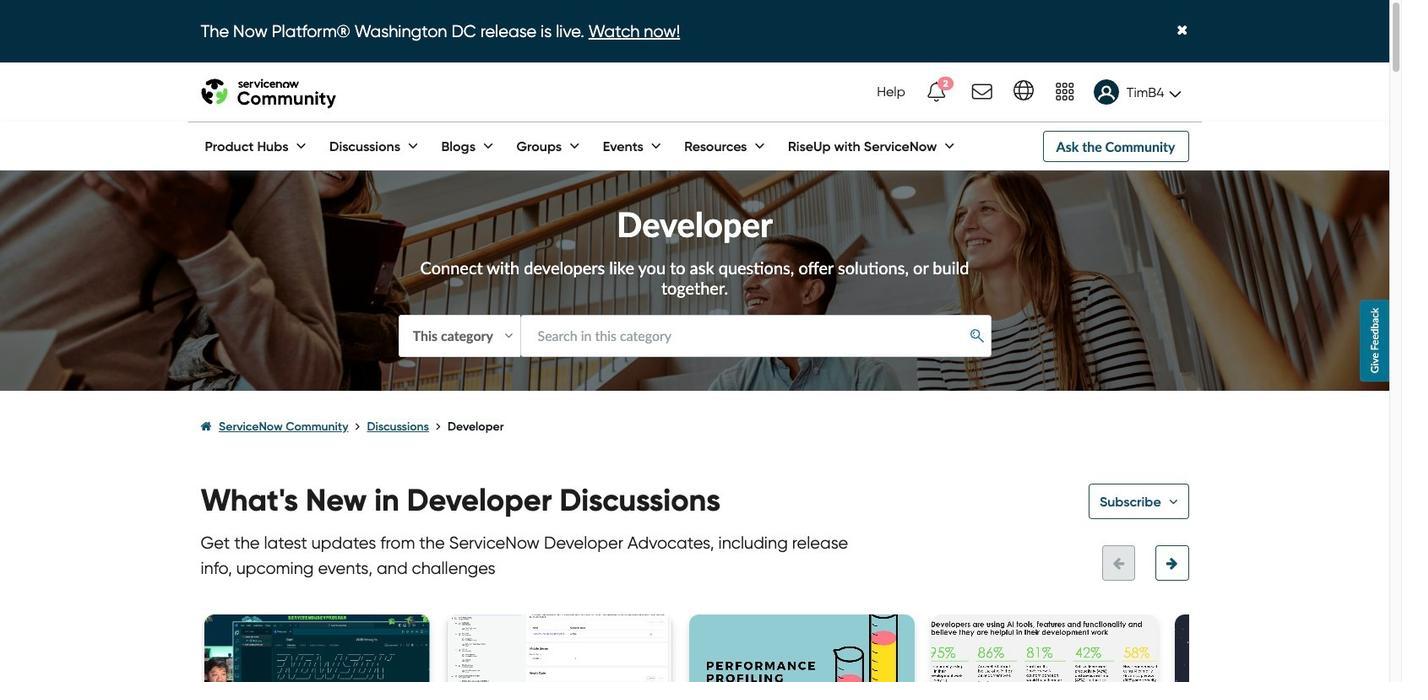 Task type: vqa. For each thing, say whether or not it's contained in the screenshot.
middle from
no



Task type: locate. For each thing, give the bounding box(es) containing it.
menu bar
[[188, 123, 958, 170]]

close image
[[1177, 24, 1188, 38]]

list
[[201, 404, 1189, 450]]



Task type: describe. For each thing, give the bounding box(es) containing it.
language selector image
[[1014, 80, 1034, 100]]

Search text field
[[520, 315, 991, 357]]

timb4 image
[[1094, 80, 1119, 105]]



